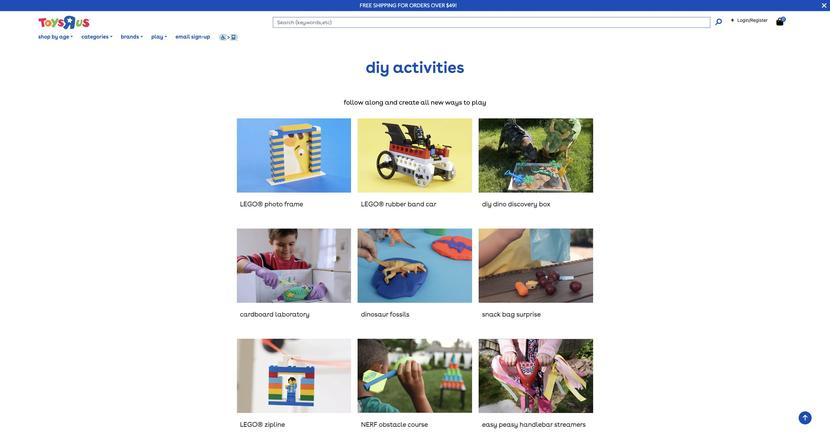 Task type: vqa. For each thing, say whether or not it's contained in the screenshot.
new in the right of the page
yes



Task type: describe. For each thing, give the bounding box(es) containing it.
this icon serves as a link to download the essential accessibility assistive technology app for individuals with physical disabilities. it is featured as part of our commitment to diversity and inclusion. image
[[219, 34, 238, 41]]

brands
[[121, 34, 139, 40]]

box
[[540, 200, 551, 208]]

fossils
[[390, 311, 410, 319]]

lego® for lego® photo frame
[[240, 200, 263, 208]]

categories
[[82, 34, 109, 40]]

age
[[59, 34, 69, 40]]

lego® photo frame
[[240, 200, 303, 208]]

email
[[176, 34, 190, 40]]

free
[[360, 2, 372, 9]]

zipline
[[265, 421, 285, 429]]

blog card image for dino
[[479, 118, 594, 193]]

up
[[204, 34, 210, 40]]

lego® for lego® rubber band car
[[361, 200, 384, 208]]

blog card image for obstacle
[[358, 339, 473, 414]]

menu bar containing shop by age
[[34, 26, 831, 48]]

blog card image for rubber
[[358, 118, 473, 193]]

nerf obstacle course link
[[358, 339, 473, 443]]

diy activities
[[366, 58, 465, 77]]

handlebar
[[520, 421, 553, 429]]

close button image
[[823, 2, 827, 9]]

login/register
[[738, 17, 768, 23]]

0
[[783, 17, 785, 22]]

lego® zipline link
[[237, 339, 352, 443]]

to
[[464, 98, 470, 106]]

dino
[[494, 200, 507, 208]]

easy
[[483, 421, 498, 429]]

shop
[[38, 34, 50, 40]]

0 link
[[777, 17, 791, 26]]

lego® rubber band car link
[[358, 118, 473, 222]]

and
[[385, 98, 398, 106]]

diy for diy activities
[[366, 58, 390, 77]]

orders
[[410, 2, 430, 9]]

shop by age button
[[34, 29, 77, 45]]

by
[[52, 34, 58, 40]]

blog card image for fossils
[[358, 229, 473, 303]]

nerf obstacle course
[[361, 421, 428, 429]]

bag
[[503, 311, 515, 319]]

frame
[[285, 200, 303, 208]]

sign-
[[191, 34, 204, 40]]

discovery
[[508, 200, 538, 208]]

lego® zipline
[[240, 421, 285, 429]]

email sign-up
[[176, 34, 210, 40]]

easy peasy handlebar streamers link
[[479, 339, 594, 443]]

course
[[408, 421, 428, 429]]

blog card image for photo
[[237, 118, 352, 193]]

blog card image for bag
[[479, 229, 594, 303]]

ways
[[446, 98, 462, 106]]

lego® for lego® zipline
[[240, 421, 263, 429]]

play inside dropdown button
[[151, 34, 163, 40]]

brands button
[[117, 29, 147, 45]]



Task type: locate. For each thing, give the bounding box(es) containing it.
rubber
[[386, 200, 406, 208]]

play
[[151, 34, 163, 40], [472, 98, 487, 106]]

lego® left zipline
[[240, 421, 263, 429]]

cardboard laboratory link
[[237, 229, 352, 333]]

band
[[408, 200, 425, 208]]

1 horizontal spatial diy
[[483, 200, 492, 208]]

shopping bag image
[[777, 18, 784, 26]]

Enter Keyword or Item No. search field
[[273, 17, 711, 28]]

diy dino discovery box
[[483, 200, 551, 208]]

peasy
[[499, 421, 518, 429]]

photo
[[265, 200, 283, 208]]

blog card image for zipline
[[237, 339, 352, 414]]

1 horizontal spatial play
[[472, 98, 487, 106]]

snack
[[483, 311, 501, 319]]

car
[[426, 200, 437, 208]]

play right 'to'
[[472, 98, 487, 106]]

follow along and create all new ways to play
[[344, 98, 487, 106]]

$49!
[[447, 2, 457, 9]]

for
[[398, 2, 408, 9]]

None search field
[[273, 17, 722, 28]]

snack bag surprise link
[[479, 229, 594, 333]]

follow
[[344, 98, 364, 106]]

over
[[431, 2, 445, 9]]

play right brands dropdown button
[[151, 34, 163, 40]]

categories button
[[77, 29, 117, 45]]

surprise
[[517, 311, 541, 319]]

diy for diy dino discovery box
[[483, 200, 492, 208]]

lego® left photo
[[240, 200, 263, 208]]

easy peasy handlebar streamers
[[483, 421, 586, 429]]

free shipping for orders over $49!
[[360, 2, 457, 9]]

diy
[[366, 58, 390, 77], [483, 200, 492, 208]]

menu bar
[[34, 26, 831, 48]]

activities
[[393, 58, 465, 77]]

blog card image for laboratory
[[237, 229, 352, 303]]

obstacle
[[379, 421, 407, 429]]

nerf
[[361, 421, 378, 429]]

streamers
[[555, 421, 586, 429]]

0 vertical spatial diy
[[366, 58, 390, 77]]

new
[[431, 98, 444, 106]]

1 vertical spatial diy
[[483, 200, 492, 208]]

cardboard laboratory
[[240, 311, 310, 319]]

snack bag surprise
[[483, 311, 541, 319]]

all
[[421, 98, 430, 106]]

0 vertical spatial play
[[151, 34, 163, 40]]

toys r us image
[[38, 15, 91, 30]]

lego® left rubber
[[361, 200, 384, 208]]

lego® rubber band car
[[361, 200, 437, 208]]

create
[[399, 98, 419, 106]]

lego®
[[240, 200, 263, 208], [361, 200, 384, 208], [240, 421, 263, 429]]

login/register button
[[731, 17, 768, 24]]

cardboard
[[240, 311, 274, 319]]

0 horizontal spatial diy
[[366, 58, 390, 77]]

shipping
[[374, 2, 397, 9]]

email sign-up link
[[172, 29, 215, 45]]

blog card image for peasy
[[479, 339, 594, 414]]

shop by age
[[38, 34, 69, 40]]

blog card image
[[237, 118, 352, 193], [358, 118, 473, 193], [479, 118, 594, 193], [237, 229, 352, 303], [358, 229, 473, 303], [479, 229, 594, 303], [237, 339, 352, 414], [358, 339, 473, 414], [479, 339, 594, 414]]

1 vertical spatial play
[[472, 98, 487, 106]]

dinosaur
[[361, 311, 389, 319]]

dinosaur fossils link
[[358, 229, 473, 333]]

free shipping for orders over $49! link
[[360, 2, 457, 9]]

0 horizontal spatial play
[[151, 34, 163, 40]]

diy inside 'link'
[[483, 200, 492, 208]]

lego® photo frame link
[[237, 118, 352, 222]]

along
[[365, 98, 384, 106]]

laboratory
[[275, 311, 310, 319]]

play button
[[147, 29, 172, 45]]

diy dino discovery box link
[[479, 118, 594, 222]]

dinosaur fossils
[[361, 311, 410, 319]]



